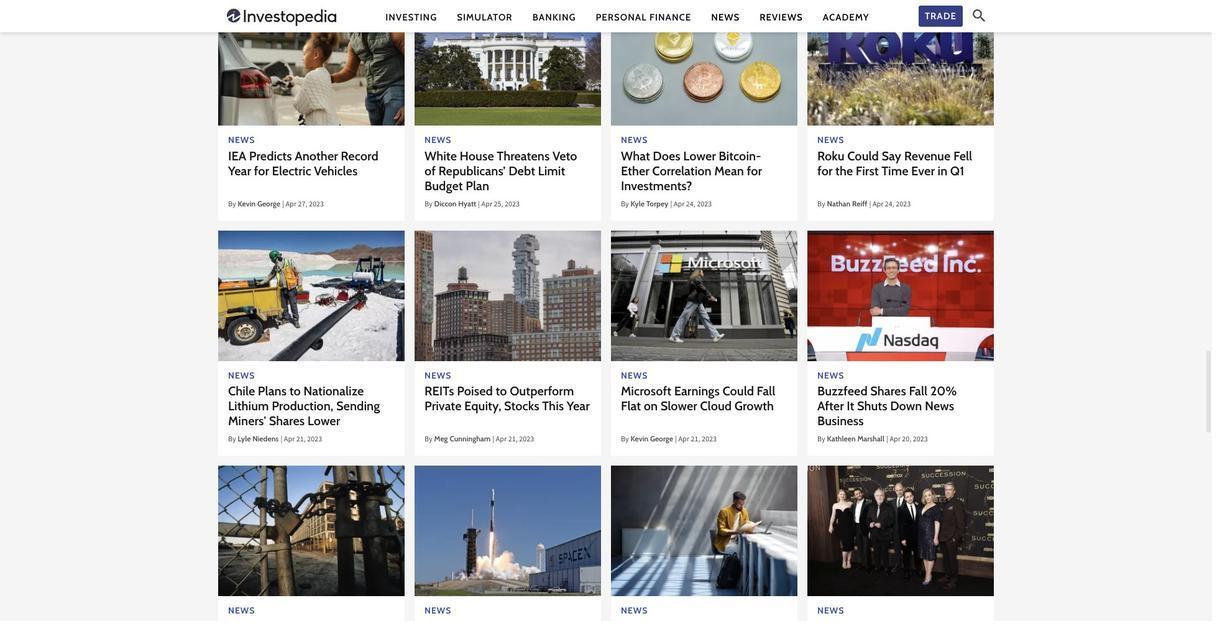 Task type: locate. For each thing, give the bounding box(es) containing it.
lower inside what does lower bitcoin- ether correlation mean for investments? by kyle torpey apr 24, 2023
[[684, 149, 716, 163]]

1 horizontal spatial lower
[[684, 149, 716, 163]]

for right mean
[[747, 163, 762, 178]]

george inside by kevin george apr 21, 2023
[[650, 434, 674, 444]]

by inside white house threatens veto of republicans' debt limit budget plan by diccon hyatt apr 25, 2023
[[425, 199, 433, 211]]

plans
[[258, 384, 287, 399]]

lower inside chile plans to nationalize lithium production, sending miners' shares lower by lyle niedens apr 21, 2023
[[308, 414, 340, 429]]

what
[[621, 149, 650, 163]]

george
[[257, 199, 281, 208], [650, 434, 674, 444]]

1 vertical spatial lower
[[308, 414, 340, 429]]

1 horizontal spatial kevin
[[631, 434, 649, 444]]

plan
[[466, 178, 489, 193]]

kevin down iea
[[238, 199, 256, 208]]

2 fall from the left
[[909, 384, 928, 399]]

0 vertical spatial year
[[228, 163, 251, 178]]

on
[[644, 399, 658, 414]]

year right this
[[567, 399, 590, 414]]

news
[[712, 12, 740, 23], [925, 399, 955, 414]]

apr
[[286, 199, 297, 211], [482, 199, 493, 211], [674, 199, 685, 211], [873, 199, 884, 211], [284, 434, 295, 446], [496, 434, 507, 446], [679, 434, 690, 446], [890, 434, 901, 446]]

3 21, from the left
[[691, 434, 701, 446]]

24,
[[686, 199, 696, 211], [885, 199, 895, 211]]

shares
[[871, 384, 907, 399], [269, 414, 305, 429]]

2023 down production,
[[307, 434, 322, 446]]

george for slower
[[650, 434, 674, 444]]

1 to from the left
[[290, 384, 301, 399]]

2023 inside what does lower bitcoin- ether correlation mean for investments? by kyle torpey apr 24, 2023
[[697, 199, 712, 211]]

apr inside white house threatens veto of republicans' debt limit budget plan by diccon hyatt apr 25, 2023
[[482, 199, 493, 211]]

this
[[542, 399, 564, 414]]

stocks
[[504, 399, 540, 414]]

2 21, from the left
[[508, 434, 518, 446]]

fall inside microsoft earnings could fall flat on slower cloud growth
[[757, 384, 776, 399]]

2023 right 25,
[[505, 199, 520, 211]]

student image
[[611, 466, 798, 597]]

roku could say revenue fell for the first time ever in q1
[[818, 149, 973, 178]]

0 vertical spatial lower
[[684, 149, 716, 163]]

0 vertical spatial george
[[257, 199, 281, 208]]

0 horizontal spatial to
[[290, 384, 301, 399]]

0 horizontal spatial fall
[[757, 384, 776, 399]]

could left say at top right
[[848, 149, 879, 163]]

chile lithium mine atacama salt flat image
[[218, 231, 405, 361]]

21, down slower
[[691, 434, 701, 446]]

2023 inside buzzfeed shares fall 20% after it shuts down news business by kathleen marshall apr 20, 2023
[[913, 434, 928, 446]]

2 horizontal spatial 21,
[[691, 434, 701, 446]]

fall
[[757, 384, 776, 399], [909, 384, 928, 399]]

simulator
[[457, 12, 513, 23]]

simulator link
[[457, 11, 513, 24]]

does
[[653, 149, 681, 163]]

george inside by kevin george apr 27, 2023
[[257, 199, 281, 208]]

by meg cunningham apr 21, 2023
[[425, 434, 534, 446]]

by left lyle
[[228, 434, 236, 446]]

to inside chile plans to nationalize lithium production, sending miners' shares lower by lyle niedens apr 21, 2023
[[290, 384, 301, 399]]

0 horizontal spatial kevin
[[238, 199, 256, 208]]

correlation
[[653, 163, 712, 178]]

0 horizontal spatial year
[[228, 163, 251, 178]]

kyle
[[631, 199, 645, 208]]

1 horizontal spatial 24,
[[885, 199, 895, 211]]

lower
[[684, 149, 716, 163], [308, 414, 340, 429]]

for inside iea predicts another record year for electric vehicles
[[254, 163, 269, 178]]

1 vertical spatial shares
[[269, 414, 305, 429]]

vehicles
[[314, 163, 358, 178]]

nationalize
[[304, 384, 364, 399]]

for left the
[[818, 163, 833, 178]]

torpey
[[647, 199, 669, 208]]

1 horizontal spatial for
[[747, 163, 762, 178]]

niedens
[[253, 434, 279, 444]]

by left nathan
[[818, 199, 826, 211]]

1 horizontal spatial fall
[[909, 384, 928, 399]]

diccon
[[434, 199, 457, 208]]

kevin down flat
[[631, 434, 649, 444]]

2023 down correlation
[[697, 199, 712, 211]]

1 horizontal spatial shares
[[871, 384, 907, 399]]

general view of 56 leonard street, apartments and office blocks in the financial district of manhattan. image
[[415, 231, 601, 361]]

20%
[[931, 384, 958, 399]]

investments?
[[621, 178, 693, 193]]

by left 'kathleen'
[[818, 434, 826, 446]]

0 vertical spatial shares
[[871, 384, 907, 399]]

personal finance
[[596, 12, 692, 23]]

21, down production,
[[297, 434, 306, 446]]

kevin inside by kevin george apr 27, 2023
[[238, 199, 256, 208]]

fall right cloud on the bottom right of page
[[757, 384, 776, 399]]

a rusty padlock and chain on gates of closed automobile plant image
[[218, 466, 405, 597]]

the
[[836, 163, 853, 178]]

apr left 27, at the top left of the page
[[286, 199, 297, 211]]

2023 right 27, at the top left of the page
[[309, 199, 324, 211]]

1 horizontal spatial could
[[848, 149, 879, 163]]

limit
[[538, 163, 565, 178]]

by inside what does lower bitcoin- ether correlation mean for investments? by kyle torpey apr 24, 2023
[[621, 199, 629, 211]]

republicans'
[[439, 163, 506, 178]]

0 horizontal spatial 21,
[[297, 434, 306, 446]]

1 horizontal spatial to
[[496, 384, 507, 399]]

1 horizontal spatial 21,
[[508, 434, 518, 446]]

for
[[254, 163, 269, 178], [747, 163, 762, 178], [818, 163, 833, 178]]

shuts
[[858, 399, 888, 414]]

24, right torpey
[[686, 199, 696, 211]]

microsoft earnings could fall flat on slower cloud growth
[[621, 384, 776, 414]]

lower right does
[[684, 149, 716, 163]]

ever
[[912, 163, 935, 178]]

sending
[[336, 399, 380, 414]]

news right down at the right bottom of the page
[[925, 399, 955, 414]]

apr down slower
[[679, 434, 690, 446]]

1 horizontal spatial news
[[925, 399, 955, 414]]

revenue
[[905, 149, 951, 163]]

by left meg
[[425, 434, 433, 446]]

0 vertical spatial news
[[712, 12, 740, 23]]

chile
[[228, 384, 255, 399]]

apr right niedens
[[284, 434, 295, 446]]

by left kyle
[[621, 199, 629, 211]]

2 horizontal spatial for
[[818, 163, 833, 178]]

fall inside buzzfeed shares fall 20% after it shuts down news business by kathleen marshall apr 20, 2023
[[909, 384, 928, 399]]

year up by kevin george apr 27, 2023
[[228, 163, 251, 178]]

2 to from the left
[[496, 384, 507, 399]]

apr right torpey
[[674, 199, 685, 211]]

0 vertical spatial could
[[848, 149, 879, 163]]

2023 right 20,
[[913, 434, 928, 446]]

1 vertical spatial kevin
[[631, 434, 649, 444]]

1 fall from the left
[[757, 384, 776, 399]]

kevin inside by kevin george apr 21, 2023
[[631, 434, 649, 444]]

1 21, from the left
[[297, 434, 306, 446]]

0 horizontal spatial shares
[[269, 414, 305, 429]]

by nathan reiff apr 24, 2023
[[818, 199, 911, 211]]

for inside what does lower bitcoin- ether correlation mean for investments? by kyle torpey apr 24, 2023
[[747, 163, 762, 178]]

27,
[[298, 199, 307, 211]]

apr left 20,
[[890, 434, 901, 446]]

george left 27, at the top left of the page
[[257, 199, 281, 208]]

apr left 25,
[[482, 199, 493, 211]]

george down on on the right bottom of page
[[650, 434, 674, 444]]

could right earnings
[[723, 384, 754, 399]]

reits poised to outperform private equity, stocks this year
[[425, 384, 590, 414]]

cunningham
[[450, 434, 491, 444]]

2023 inside white house threatens veto of republicans' debt limit budget plan by diccon hyatt apr 25, 2023
[[505, 199, 520, 211]]

ether
[[621, 163, 650, 178]]

to inside reits poised to outperform private equity, stocks this year
[[496, 384, 507, 399]]

21, down stocks
[[508, 434, 518, 446]]

personal finance link
[[596, 11, 692, 24]]

1 vertical spatial could
[[723, 384, 754, 399]]

2023 inside chile plans to nationalize lithium production, sending miners' shares lower by lyle niedens apr 21, 2023
[[307, 434, 322, 446]]

for inside the roku could say revenue fell for the first time ever in q1
[[818, 163, 833, 178]]

iea predicts another record year for electric vehicles
[[228, 149, 379, 178]]

for for roku
[[818, 163, 833, 178]]

iea
[[228, 149, 246, 163]]

0 horizontal spatial lower
[[308, 414, 340, 429]]

to right plans
[[290, 384, 301, 399]]

0 horizontal spatial news
[[712, 12, 740, 23]]

1 24, from the left
[[686, 199, 696, 211]]

21, inside chile plans to nationalize lithium production, sending miners' shares lower by lyle niedens apr 21, 2023
[[297, 434, 306, 446]]

to
[[290, 384, 301, 399], [496, 384, 507, 399]]

mean
[[715, 163, 744, 178]]

investopedia homepage image
[[227, 7, 336, 27]]

apr inside what does lower bitcoin- ether correlation mean for investments? by kyle torpey apr 24, 2023
[[674, 199, 685, 211]]

1 horizontal spatial george
[[650, 434, 674, 444]]

lower down nationalize
[[308, 414, 340, 429]]

0 horizontal spatial for
[[254, 163, 269, 178]]

succession hbo image
[[808, 466, 994, 597]]

shares right it
[[871, 384, 907, 399]]

1 vertical spatial year
[[567, 399, 590, 414]]

by left diccon
[[425, 199, 433, 211]]

fall left 20%
[[909, 384, 928, 399]]

25,
[[494, 199, 503, 211]]

for right iea
[[254, 163, 269, 178]]

24, right reiff
[[885, 199, 895, 211]]

2 for from the left
[[747, 163, 762, 178]]

1 horizontal spatial year
[[567, 399, 590, 414]]

1 for from the left
[[254, 163, 269, 178]]

0 horizontal spatial george
[[257, 199, 281, 208]]

kevin
[[238, 199, 256, 208], [631, 434, 649, 444]]

shares up niedens
[[269, 414, 305, 429]]

2023 down cloud on the bottom right of page
[[702, 434, 717, 446]]

by
[[228, 199, 236, 211], [425, 199, 433, 211], [621, 199, 629, 211], [818, 199, 826, 211], [228, 434, 236, 446], [425, 434, 433, 446], [621, 434, 629, 446], [818, 434, 826, 446]]

to right poised
[[496, 384, 507, 399]]

0 horizontal spatial 24,
[[686, 199, 696, 211]]

news right 'finance'
[[712, 12, 740, 23]]

21,
[[297, 434, 306, 446], [508, 434, 518, 446], [691, 434, 701, 446]]

0 horizontal spatial could
[[723, 384, 754, 399]]

by inside chile plans to nationalize lithium production, sending miners' shares lower by lyle niedens apr 21, 2023
[[228, 434, 236, 446]]

personal
[[596, 12, 647, 23]]

3 for from the left
[[818, 163, 833, 178]]

trade link
[[919, 5, 963, 27]]

1 vertical spatial george
[[650, 434, 674, 444]]

20,
[[903, 434, 912, 446]]

news inside buzzfeed shares fall 20% after it shuts down news business by kathleen marshall apr 20, 2023
[[925, 399, 955, 414]]

could inside the roku could say revenue fell for the first time ever in q1
[[848, 149, 879, 163]]

1 vertical spatial news
[[925, 399, 955, 414]]

kevin for year
[[238, 199, 256, 208]]

illustrative image of ether and bitcoin coins image
[[611, 0, 798, 126]]

0 vertical spatial kevin
[[238, 199, 256, 208]]



Task type: vqa. For each thing, say whether or not it's contained in the screenshot.
sixth Check Rates from the bottom of the page
no



Task type: describe. For each thing, give the bounding box(es) containing it.
say
[[882, 149, 902, 163]]

could inside microsoft earnings could fall flat on slower cloud growth
[[723, 384, 754, 399]]

people make their way past a microsoft on october 26, 2022 in new york city. image
[[611, 231, 798, 361]]

spacex launch cape canaveral, fl image
[[415, 466, 601, 597]]

banking
[[533, 12, 576, 23]]

kevin for flat
[[631, 434, 649, 444]]

production,
[[272, 399, 334, 414]]

finance
[[650, 12, 692, 23]]

search image
[[973, 9, 986, 22]]

house
[[460, 149, 494, 163]]

another
[[295, 149, 338, 163]]

for for iea
[[254, 163, 269, 178]]

year inside reits poised to outperform private equity, stocks this year
[[567, 399, 590, 414]]

to for poised
[[496, 384, 507, 399]]

flat
[[621, 399, 641, 414]]

24, inside what does lower bitcoin- ether correlation mean for investments? by kyle torpey apr 24, 2023
[[686, 199, 696, 211]]

by inside buzzfeed shares fall 20% after it shuts down news business by kathleen marshall apr 20, 2023
[[818, 434, 826, 446]]

microsoft
[[621, 384, 672, 399]]

poised
[[457, 384, 493, 399]]

the south portico of the white house image
[[415, 0, 601, 126]]

banking link
[[533, 11, 576, 24]]

time
[[882, 163, 909, 178]]

academy link
[[823, 11, 870, 24]]

investing link
[[386, 11, 437, 24]]

shares inside buzzfeed shares fall 20% after it shuts down news business by kathleen marshall apr 20, 2023
[[871, 384, 907, 399]]

debt
[[509, 163, 535, 178]]

what does lower bitcoin- ether correlation mean for investments? by kyle torpey apr 24, 2023
[[621, 149, 762, 211]]

buzzfeed shares fall 20% after it shuts down news business by kathleen marshall apr 20, 2023
[[818, 384, 958, 446]]

2 24, from the left
[[885, 199, 895, 211]]

white house threatens veto of republicans' debt limit budget plan by diccon hyatt apr 25, 2023
[[425, 149, 578, 211]]

lyle
[[238, 434, 251, 444]]

by down flat
[[621, 434, 629, 446]]

in
[[938, 163, 948, 178]]

investing
[[386, 12, 437, 23]]

it
[[847, 399, 855, 414]]

by down iea
[[228, 199, 236, 211]]

nathan
[[827, 199, 851, 208]]

2023 down stocks
[[519, 434, 534, 446]]

white
[[425, 149, 457, 163]]

by kevin george apr 21, 2023
[[621, 434, 717, 446]]

miners'
[[228, 414, 266, 429]]

21, for microsoft earnings could fall flat on slower cloud growth
[[691, 434, 701, 446]]

down
[[891, 399, 923, 414]]

veto
[[553, 149, 578, 163]]

record
[[341, 149, 379, 163]]

bitcoin-
[[719, 149, 762, 163]]

earnings
[[675, 384, 720, 399]]

q1
[[951, 163, 965, 178]]

year inside iea predicts another record year for electric vehicles
[[228, 163, 251, 178]]

slower
[[661, 399, 698, 414]]

kathleen
[[827, 434, 856, 444]]

academy
[[823, 12, 870, 23]]

buzzfeed ceo jonah peretti image
[[808, 231, 994, 361]]

by kevin george apr 27, 2023
[[228, 199, 324, 211]]

george for electric
[[257, 199, 281, 208]]

threatens
[[497, 149, 550, 163]]

roku sign in front of roku headquarters in san jose, california. image
[[808, 0, 994, 126]]

of
[[425, 163, 436, 178]]

news link
[[712, 11, 740, 24]]

trade
[[925, 10, 957, 22]]

hyatt
[[458, 199, 476, 208]]

fell
[[954, 149, 973, 163]]

private
[[425, 399, 462, 414]]

predicts
[[249, 149, 292, 163]]

a father and daughter charge their electric car. image
[[218, 0, 405, 126]]

reviews link
[[760, 11, 803, 24]]

reits
[[425, 384, 454, 399]]

growth
[[735, 399, 774, 414]]

apr inside chile plans to nationalize lithium production, sending miners' shares lower by lyle niedens apr 21, 2023
[[284, 434, 295, 446]]

21, for reits poised to outperform private equity, stocks this year
[[508, 434, 518, 446]]

roku
[[818, 149, 845, 163]]

lithium
[[228, 399, 269, 414]]

after
[[818, 399, 844, 414]]

buzzfeed
[[818, 384, 868, 399]]

apr right reiff
[[873, 199, 884, 211]]

2023 down time
[[896, 199, 911, 211]]

to for plans
[[290, 384, 301, 399]]

shares inside chile plans to nationalize lithium production, sending miners' shares lower by lyle niedens apr 21, 2023
[[269, 414, 305, 429]]

meg
[[434, 434, 448, 444]]

outperform
[[510, 384, 574, 399]]

business
[[818, 414, 864, 429]]

chile plans to nationalize lithium production, sending miners' shares lower by lyle niedens apr 21, 2023
[[228, 384, 380, 446]]

apr inside buzzfeed shares fall 20% after it shuts down news business by kathleen marshall apr 20, 2023
[[890, 434, 901, 446]]

reviews
[[760, 12, 803, 23]]

apr right cunningham
[[496, 434, 507, 446]]

reiff
[[853, 199, 868, 208]]

marshall
[[858, 434, 885, 444]]

first
[[856, 163, 879, 178]]

budget
[[425, 178, 463, 193]]

equity,
[[465, 399, 502, 414]]

cloud
[[700, 399, 732, 414]]

electric
[[272, 163, 311, 178]]



